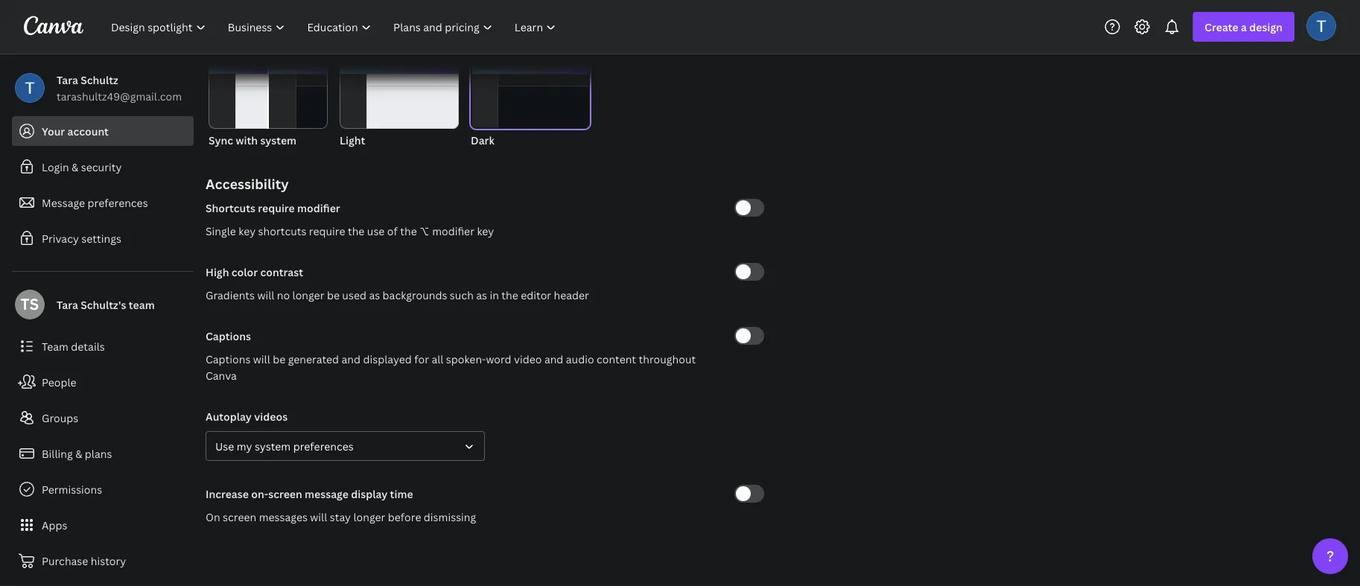 Task type: describe. For each thing, give the bounding box(es) containing it.
tara schultz's team image
[[15, 290, 45, 320]]

sync
[[209, 133, 233, 147]]

single key shortcuts require the use of the ⌥ modifier key
[[206, 224, 494, 238]]

gradients
[[206, 288, 255, 302]]

canva
[[206, 368, 237, 382]]

my
[[237, 439, 252, 453]]

dark
[[471, 133, 495, 147]]

throughout
[[639, 352, 696, 366]]

1 and from the left
[[342, 352, 361, 366]]

color
[[232, 265, 258, 279]]

people
[[42, 375, 76, 389]]

accessibility
[[206, 175, 289, 193]]

1 horizontal spatial require
[[309, 224, 345, 238]]

editor
[[521, 288, 551, 302]]

your account link
[[12, 116, 194, 146]]

Light button
[[340, 62, 459, 148]]

use
[[215, 439, 234, 453]]

stay
[[330, 510, 351, 524]]

1 key from the left
[[239, 224, 256, 238]]

create
[[1205, 20, 1239, 34]]

design
[[1249, 20, 1283, 34]]

groups
[[42, 411, 78, 425]]

system for my
[[255, 439, 291, 453]]

details
[[71, 339, 105, 353]]

messages
[[259, 510, 308, 524]]

word
[[486, 352, 511, 366]]

high color contrast
[[206, 265, 303, 279]]

will for be
[[253, 352, 270, 366]]

& for login
[[72, 160, 78, 174]]

privacy settings link
[[12, 223, 194, 253]]

2 and from the left
[[544, 352, 563, 366]]

shortcuts require modifier
[[206, 201, 340, 215]]

high
[[206, 265, 229, 279]]

light
[[340, 133, 365, 147]]

Dark button
[[471, 62, 590, 148]]

1 horizontal spatial modifier
[[432, 224, 474, 238]]

Use my system preferences button
[[206, 431, 485, 461]]

0 vertical spatial longer
[[292, 288, 324, 302]]

message
[[42, 196, 85, 210]]

privacy
[[42, 231, 79, 245]]

login & security link
[[12, 152, 194, 182]]

captions for captions
[[206, 329, 251, 343]]

purchase
[[42, 554, 88, 568]]

time
[[390, 487, 413, 501]]

use my system preferences
[[215, 439, 354, 453]]

1 horizontal spatial longer
[[353, 510, 385, 524]]

content
[[597, 352, 636, 366]]

video
[[514, 352, 542, 366]]

single
[[206, 224, 236, 238]]

contrast
[[260, 265, 303, 279]]

displayed
[[363, 352, 412, 366]]

with
[[236, 133, 258, 147]]

1 horizontal spatial the
[[400, 224, 417, 238]]

increase on-screen message display time
[[206, 487, 413, 501]]

2 horizontal spatial the
[[502, 288, 518, 302]]

purchase history
[[42, 554, 126, 568]]

be inside 'captions will be generated and displayed for all spoken-word video and audio content throughout canva'
[[273, 352, 285, 366]]

tara schultz's team
[[57, 298, 155, 312]]

message
[[305, 487, 349, 501]]

team
[[42, 339, 68, 353]]

create a design
[[1205, 20, 1283, 34]]

a
[[1241, 20, 1247, 34]]

on
[[206, 510, 220, 524]]

use
[[367, 224, 385, 238]]

audio
[[566, 352, 594, 366]]

used
[[342, 288, 366, 302]]

schultz's
[[81, 298, 126, 312]]

system for with
[[260, 133, 297, 147]]

before
[[388, 510, 421, 524]]

captions will be generated and displayed for all spoken-word video and audio content throughout canva
[[206, 352, 696, 382]]

shortcuts
[[258, 224, 306, 238]]

in
[[490, 288, 499, 302]]

such
[[450, 288, 474, 302]]

autoplay videos
[[206, 409, 288, 423]]

your
[[42, 124, 65, 138]]



Task type: vqa. For each thing, say whether or not it's contained in the screenshot.
Videos
yes



Task type: locate. For each thing, give the bounding box(es) containing it.
1 vertical spatial preferences
[[293, 439, 354, 453]]

1 horizontal spatial be
[[327, 288, 340, 302]]

2 vertical spatial will
[[310, 510, 327, 524]]

apps link
[[12, 510, 194, 540]]

require
[[258, 201, 295, 215], [309, 224, 345, 238]]

system right with
[[260, 133, 297, 147]]

1 vertical spatial require
[[309, 224, 345, 238]]

1 vertical spatial modifier
[[432, 224, 474, 238]]

tara inside tara schultz tarashultz49@gmail.com
[[57, 73, 78, 87]]

create a design button
[[1193, 12, 1295, 42]]

0 horizontal spatial the
[[348, 224, 365, 238]]

preferences
[[88, 196, 148, 210], [293, 439, 354, 453]]

as right the used
[[369, 288, 380, 302]]

the left ⌥
[[400, 224, 417, 238]]

team details
[[42, 339, 105, 353]]

of
[[387, 224, 398, 238]]

tarashultz49@gmail.com
[[57, 89, 182, 103]]

backgrounds
[[383, 288, 447, 302]]

privacy settings
[[42, 231, 121, 245]]

& for billing
[[75, 447, 82, 461]]

will inside 'captions will be generated and displayed for all spoken-word video and audio content throughout canva'
[[253, 352, 270, 366]]

system
[[260, 133, 297, 147], [255, 439, 291, 453]]

account
[[67, 124, 109, 138]]

tara schultz image
[[1307, 11, 1336, 41]]

plans
[[85, 447, 112, 461]]

generated
[[288, 352, 339, 366]]

system inside use my system preferences button
[[255, 439, 291, 453]]

1 horizontal spatial screen
[[268, 487, 302, 501]]

1 vertical spatial system
[[255, 439, 291, 453]]

0 horizontal spatial be
[[273, 352, 285, 366]]

0 horizontal spatial longer
[[292, 288, 324, 302]]

preferences inside button
[[293, 439, 354, 453]]

and
[[342, 352, 361, 366], [544, 352, 563, 366]]

display
[[351, 487, 388, 501]]

preferences up message
[[293, 439, 354, 453]]

all
[[432, 352, 444, 366]]

on screen messages will stay longer before dismissing
[[206, 510, 476, 524]]

as left in
[[476, 288, 487, 302]]

captions for captions will be generated and displayed for all spoken-word video and audio content throughout canva
[[206, 352, 251, 366]]

schultz
[[81, 73, 118, 87]]

longer down display
[[353, 510, 385, 524]]

and right video
[[544, 352, 563, 366]]

0 horizontal spatial and
[[342, 352, 361, 366]]

will left stay
[[310, 510, 327, 524]]

will left generated
[[253, 352, 270, 366]]

key
[[239, 224, 256, 238], [477, 224, 494, 238]]

permissions
[[42, 482, 102, 496]]

1 vertical spatial longer
[[353, 510, 385, 524]]

message preferences
[[42, 196, 148, 210]]

1 vertical spatial captions
[[206, 352, 251, 366]]

1 as from the left
[[369, 288, 380, 302]]

the right in
[[502, 288, 518, 302]]

no
[[277, 288, 290, 302]]

0 vertical spatial will
[[257, 288, 274, 302]]

0 vertical spatial be
[[327, 288, 340, 302]]

tara left schultz
[[57, 73, 78, 87]]

Sync with system button
[[209, 62, 328, 148]]

dismissing
[[424, 510, 476, 524]]

preferences down the login & security link
[[88, 196, 148, 210]]

longer right no
[[292, 288, 324, 302]]

1 vertical spatial &
[[75, 447, 82, 461]]

1 vertical spatial be
[[273, 352, 285, 366]]

require right shortcuts
[[309, 224, 345, 238]]

0 horizontal spatial as
[[369, 288, 380, 302]]

tara for tara schultz's team
[[57, 298, 78, 312]]

will
[[257, 288, 274, 302], [253, 352, 270, 366], [310, 510, 327, 524]]

1 vertical spatial will
[[253, 352, 270, 366]]

people link
[[12, 367, 194, 397]]

screen up messages
[[268, 487, 302, 501]]

key right single
[[239, 224, 256, 238]]

modifier right ⌥
[[432, 224, 474, 238]]

shortcuts
[[206, 201, 256, 215]]

gradients will no longer be used as backgrounds such as in the editor header
[[206, 288, 589, 302]]

billing & plans link
[[12, 439, 194, 469]]

purchase history link
[[12, 546, 194, 576]]

0 vertical spatial modifier
[[297, 201, 340, 215]]

1 horizontal spatial key
[[477, 224, 494, 238]]

and left displayed
[[342, 352, 361, 366]]

1 horizontal spatial as
[[476, 288, 487, 302]]

billing & plans
[[42, 447, 112, 461]]

1 vertical spatial tara
[[57, 298, 78, 312]]

0 horizontal spatial modifier
[[297, 201, 340, 215]]

videos
[[254, 409, 288, 423]]

longer
[[292, 288, 324, 302], [353, 510, 385, 524]]

system right the "my"
[[255, 439, 291, 453]]

for
[[414, 352, 429, 366]]

2 captions from the top
[[206, 352, 251, 366]]

0 horizontal spatial key
[[239, 224, 256, 238]]

0 vertical spatial require
[[258, 201, 295, 215]]

top level navigation element
[[101, 12, 569, 42]]

0 vertical spatial screen
[[268, 487, 302, 501]]

modifier
[[297, 201, 340, 215], [432, 224, 474, 238]]

login
[[42, 160, 69, 174]]

will left no
[[257, 288, 274, 302]]

0 vertical spatial captions
[[206, 329, 251, 343]]

team details link
[[12, 331, 194, 361]]

0 horizontal spatial screen
[[223, 510, 256, 524]]

be left generated
[[273, 352, 285, 366]]

tara for tara schultz tarashultz49@gmail.com
[[57, 73, 78, 87]]

permissions link
[[12, 474, 194, 504]]

be
[[327, 288, 340, 302], [273, 352, 285, 366]]

2 tara from the top
[[57, 298, 78, 312]]

will for no
[[257, 288, 274, 302]]

header
[[554, 288, 589, 302]]

be left the used
[[327, 288, 340, 302]]

0 vertical spatial preferences
[[88, 196, 148, 210]]

require up shortcuts
[[258, 201, 295, 215]]

0 horizontal spatial require
[[258, 201, 295, 215]]

& left plans
[[75, 447, 82, 461]]

your account
[[42, 124, 109, 138]]

tara schultz tarashultz49@gmail.com
[[57, 73, 182, 103]]

& right the login
[[72, 160, 78, 174]]

1 horizontal spatial preferences
[[293, 439, 354, 453]]

login & security
[[42, 160, 122, 174]]

team
[[129, 298, 155, 312]]

groups link
[[12, 403, 194, 433]]

history
[[91, 554, 126, 568]]

2 key from the left
[[477, 224, 494, 238]]

as
[[369, 288, 380, 302], [476, 288, 487, 302]]

screen down increase
[[223, 510, 256, 524]]

the left use
[[348, 224, 365, 238]]

2 as from the left
[[476, 288, 487, 302]]

spoken-
[[446, 352, 486, 366]]

1 vertical spatial screen
[[223, 510, 256, 524]]

modifier up single key shortcuts require the use of the ⌥ modifier key at the left of the page
[[297, 201, 340, 215]]

0 vertical spatial system
[[260, 133, 297, 147]]

captions inside 'captions will be generated and displayed for all spoken-word video and audio content throughout canva'
[[206, 352, 251, 366]]

0 vertical spatial tara
[[57, 73, 78, 87]]

message preferences link
[[12, 188, 194, 218]]

0 horizontal spatial preferences
[[88, 196, 148, 210]]

billing
[[42, 447, 73, 461]]

the
[[348, 224, 365, 238], [400, 224, 417, 238], [502, 288, 518, 302]]

1 captions from the top
[[206, 329, 251, 343]]

1 horizontal spatial and
[[544, 352, 563, 366]]

apps
[[42, 518, 67, 532]]

tara schultz's team element
[[15, 290, 45, 320]]

tara left schultz's
[[57, 298, 78, 312]]

on-
[[251, 487, 268, 501]]

1 tara from the top
[[57, 73, 78, 87]]

sync with system
[[209, 133, 297, 147]]

security
[[81, 160, 122, 174]]

key right ⌥
[[477, 224, 494, 238]]

⌥
[[420, 224, 430, 238]]

0 vertical spatial &
[[72, 160, 78, 174]]

system inside sync with system button
[[260, 133, 297, 147]]

autoplay
[[206, 409, 252, 423]]

increase
[[206, 487, 249, 501]]

tara
[[57, 73, 78, 87], [57, 298, 78, 312]]



